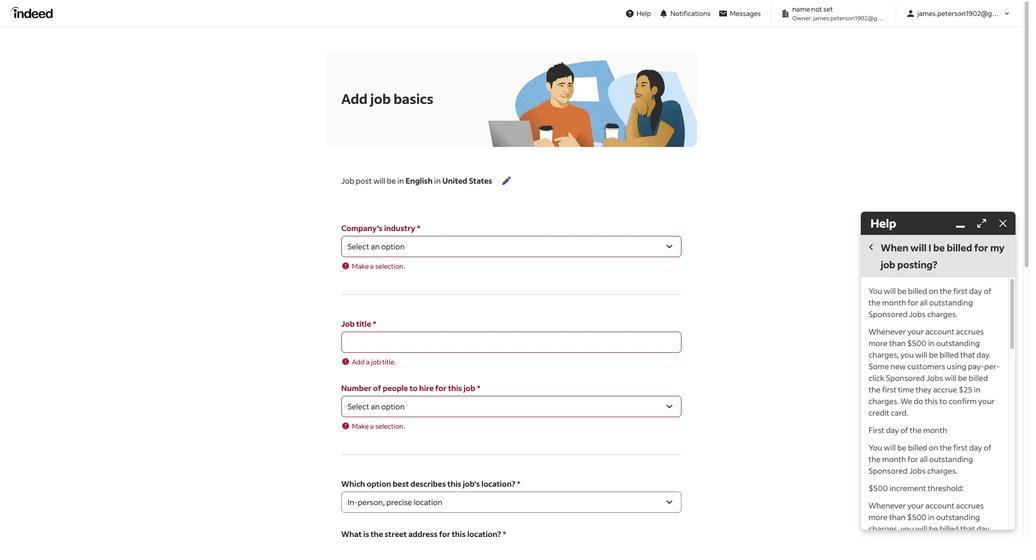 Task type: describe. For each thing, give the bounding box(es) containing it.
notifications button
[[655, 3, 715, 24]]

2 vertical spatial month
[[883, 454, 907, 464]]

when will i be billed for my job posting?
[[881, 241, 1005, 271]]

job for job title *
[[342, 319, 355, 329]]

jobs inside 'whenever your account accrues more than $500 in outstanding charges, you will be billed that day. some new customers using pay-per- click sponsored jobs will be billed the first time they accrue $25 in charges. we do this to confirm your credit card.'
[[927, 373, 944, 383]]

expand view image
[[977, 218, 988, 229]]

i
[[929, 241, 932, 254]]

number
[[342, 383, 372, 393]]

for up $500 increment threshold:
[[908, 454, 919, 464]]

people
[[383, 383, 408, 393]]

2 you from the top
[[869, 443, 883, 453]]

posting?
[[898, 258, 938, 271]]

than for whenever your account accrues more than $500 in outstanding charges, you will be billed that day. some new customers using pay-per- click sponsored jobs will be billed the first time they accrue $25 in charges. we do this to confirm your credit card.
[[890, 338, 906, 348]]

which option best describes this job's location? *
[[342, 479, 521, 489]]

whenever for whenever your account accrues more than $500 in outstanding charges, you will be billed that day.
[[869, 501, 907, 511]]

1 on from the top
[[929, 286, 939, 296]]

more for whenever your account accrues more than $500 in outstanding charges, you will be billed that day.
[[869, 512, 888, 522]]

make for company's
[[352, 262, 369, 271]]

0 vertical spatial sponsored
[[869, 309, 908, 319]]

0 vertical spatial day
[[970, 286, 983, 296]]

$500 for whenever your account accrues more than $500 in outstanding charges, you will be billed that day.
[[908, 512, 927, 522]]

the inside 'whenever your account accrues more than $500 in outstanding charges, you will be billed that day. some new customers using pay-per- click sponsored jobs will be billed the first time they accrue $25 in charges. we do this to confirm your credit card.'
[[869, 385, 881, 395]]

james.peterson1902@gmail.com button
[[903, 4, 1021, 22]]

0 vertical spatial first
[[954, 286, 968, 296]]

do
[[914, 396, 924, 406]]

add for add job basics
[[342, 90, 368, 107]]

minimize image
[[955, 218, 967, 229]]

when will i be billed for my job posting? button
[[865, 239, 1012, 274]]

than for whenever your account accrues more than $500 in outstanding charges, you will be billed that day.
[[890, 512, 906, 522]]

not
[[812, 4, 823, 14]]

basics
[[394, 90, 434, 107]]

card.
[[891, 408, 909, 418]]

2 vertical spatial this
[[448, 479, 462, 489]]

title
[[356, 319, 371, 329]]

describes
[[411, 479, 446, 489]]

some
[[869, 361, 890, 371]]

notifications
[[671, 8, 711, 18]]

help inside "button"
[[637, 9, 652, 18]]

in-
[[348, 497, 358, 507]]

industry
[[384, 223, 416, 233]]

united
[[443, 176, 468, 186]]

this inside 'whenever your account accrues more than $500 in outstanding charges, you will be billed that day. some new customers using pay-per- click sponsored jobs will be billed the first time they accrue $25 in charges. we do this to confirm your credit card.'
[[925, 396, 939, 406]]

name
[[793, 4, 810, 14]]

be down the posting?
[[898, 286, 907, 296]]

be inside "whenever your account accrues more than $500 in outstanding charges, you will be billed that day."
[[930, 524, 939, 534]]

precise
[[387, 497, 412, 507]]

make for number
[[352, 422, 369, 431]]

when
[[881, 241, 909, 254]]

more for whenever your account accrues more than $500 in outstanding charges, you will be billed that day. some new customers using pay-per- click sponsored jobs will be billed the first time they accrue $25 in charges. we do this to confirm your credit card.
[[869, 338, 888, 348]]

be inside when will i be billed for my job posting?
[[934, 241, 946, 254]]

will up accrue
[[945, 373, 957, 383]]

close image
[[998, 218, 1010, 229]]

name not set owner: james.peterson1902@gmail.com element
[[777, 4, 902, 23]]

billed inside when will i be billed for my job posting?
[[947, 241, 973, 254]]

customers
[[908, 361, 946, 371]]

account for whenever your account accrues more than $500 in outstanding charges, you will be billed that day.
[[926, 501, 955, 511]]

a for of
[[370, 422, 374, 431]]

job for job post will be in english in united states
[[342, 176, 355, 186]]

error image for company's
[[342, 262, 350, 270]]

selection. for industry
[[375, 262, 405, 271]]

james.peterson1902@gmail.com inside popup button
[[918, 9, 1021, 18]]

company's industry *
[[342, 223, 421, 233]]

per-
[[985, 361, 1001, 371]]

1 vertical spatial day
[[887, 425, 900, 435]]

job post will be in english in united states
[[342, 176, 493, 186]]

a for industry
[[370, 262, 374, 271]]

2 you will be billed on the first day of the month for all outstanding sponsored jobs charges. from the top
[[869, 443, 992, 476]]

make a selection. for industry
[[352, 262, 405, 271]]

in left english on the left top of the page
[[398, 176, 404, 186]]

company's
[[342, 223, 383, 233]]

credit
[[869, 408, 890, 418]]

2 vertical spatial sponsored
[[869, 466, 908, 476]]

be right post
[[387, 176, 396, 186]]

outstanding inside 'whenever your account accrues more than $500 in outstanding charges, you will be billed that day. some new customers using pay-per- click sponsored jobs will be billed the first time they accrue $25 in charges. we do this to confirm your credit card.'
[[937, 338, 981, 348]]

will inside "whenever your account accrues more than $500 in outstanding charges, you will be billed that day."
[[916, 524, 928, 534]]

option
[[367, 479, 392, 489]]

we
[[901, 396, 913, 406]]

number of people to hire for this job *
[[342, 383, 481, 393]]

help button
[[622, 4, 655, 22]]

will down when
[[885, 286, 896, 296]]

make a selection. for of
[[352, 422, 405, 431]]

1 vertical spatial $500
[[869, 483, 889, 493]]

be up $25
[[959, 373, 968, 383]]

0 vertical spatial charges.
[[928, 309, 958, 319]]

new
[[891, 361, 906, 371]]

error image for number
[[342, 422, 350, 431]]

james.peterson1902@gmail.com inside name not set owner: james.peterson1902@gmail.com
[[814, 15, 902, 22]]

0 vertical spatial jobs
[[910, 309, 926, 319]]

billed up using
[[940, 350, 959, 360]]

time
[[899, 385, 915, 395]]

set
[[824, 4, 834, 14]]

account for whenever your account accrues more than $500 in outstanding charges, you will be billed that day. some new customers using pay-per- click sponsored jobs will be billed the first time they accrue $25 in charges. we do this to confirm your credit card.
[[926, 327, 955, 337]]

add job basics
[[342, 90, 434, 107]]

in inside "whenever your account accrues more than $500 in outstanding charges, you will be billed that day."
[[929, 512, 935, 522]]

using
[[948, 361, 967, 371]]

your for whenever your account accrues more than $500 in outstanding charges, you will be billed that day.
[[908, 501, 925, 511]]

location
[[414, 497, 443, 507]]

$500 for whenever your account accrues more than $500 in outstanding charges, you will be billed that day. some new customers using pay-per- click sponsored jobs will be billed the first time they accrue $25 in charges. we do this to confirm your credit card.
[[908, 338, 927, 348]]



Task type: vqa. For each thing, say whether or not it's contained in the screenshot.
the top You will be billed on the first day of the month for all outstanding Sponsored Jobs charges.
yes



Task type: locate. For each thing, give the bounding box(es) containing it.
sponsored inside 'whenever your account accrues more than $500 in outstanding charges, you will be billed that day. some new customers using pay-per- click sponsored jobs will be billed the first time they accrue $25 in charges. we do this to confirm your credit card.'
[[887, 373, 925, 383]]

billed down the posting?
[[909, 286, 928, 296]]

for down the posting?
[[908, 297, 919, 308]]

be down the threshold:
[[930, 524, 939, 534]]

than
[[890, 338, 906, 348], [890, 512, 906, 522]]

you for whenever your account accrues more than $500 in outstanding charges, you will be billed that day.
[[901, 524, 915, 534]]

that for whenever your account accrues more than $500 in outstanding charges, you will be billed that day. some new customers using pay-per- click sponsored jobs will be billed the first time they accrue $25 in charges. we do this to confirm your credit card.
[[961, 350, 976, 360]]

1 vertical spatial job
[[342, 319, 355, 329]]

which
[[342, 479, 365, 489]]

your for whenever your account accrues more than $500 in outstanding charges, you will be billed that day. some new customers using pay-per- click sponsored jobs will be billed the first time they accrue $25 in charges. we do this to confirm your credit card.
[[908, 327, 925, 337]]

be down first day of the month
[[898, 443, 907, 453]]

that inside 'whenever your account accrues more than $500 in outstanding charges, you will be billed that day. some new customers using pay-per- click sponsored jobs will be billed the first time they accrue $25 in charges. we do this to confirm your credit card.'
[[961, 350, 976, 360]]

1 vertical spatial your
[[979, 396, 995, 406]]

0 vertical spatial more
[[869, 338, 888, 348]]

to inside 'whenever your account accrues more than $500 in outstanding charges, you will be billed that day. some new customers using pay-per- click sponsored jobs will be billed the first time they accrue $25 in charges. we do this to confirm your credit card.'
[[940, 396, 948, 406]]

your up customers
[[908, 327, 925, 337]]

in up customers
[[929, 338, 935, 348]]

1 vertical spatial account
[[926, 501, 955, 511]]

help up when
[[871, 216, 897, 231]]

job inside when will i be billed for my job posting?
[[881, 258, 896, 271]]

1 vertical spatial error image
[[342, 422, 350, 431]]

to down accrue
[[940, 396, 948, 406]]

will
[[374, 176, 386, 186], [911, 241, 927, 254], [885, 286, 896, 296], [916, 350, 928, 360], [945, 373, 957, 383], [885, 443, 896, 453], [916, 524, 928, 534]]

states
[[469, 176, 493, 186]]

charges, down increment
[[869, 524, 900, 534]]

first left time
[[883, 385, 897, 395]]

2 all from the top
[[921, 454, 928, 464]]

accrues for whenever your account accrues more than $500 in outstanding charges, you will be billed that day. some new customers using pay-per- click sponsored jobs will be billed the first time they accrue $25 in charges. we do this to confirm your credit card.
[[957, 327, 985, 337]]

be right i
[[934, 241, 946, 254]]

error image
[[342, 262, 350, 270], [342, 422, 350, 431]]

whenever up some
[[869, 327, 907, 337]]

day. inside 'whenever your account accrues more than $500 in outstanding charges, you will be billed that day. some new customers using pay-per- click sponsored jobs will be billed the first time they accrue $25 in charges. we do this to confirm your credit card.'
[[977, 350, 991, 360]]

that down the threshold:
[[961, 524, 976, 534]]

2 charges, from the top
[[869, 524, 900, 534]]

selection. down company's industry *
[[375, 262, 405, 271]]

charges, for whenever your account accrues more than $500 in outstanding charges, you will be billed that day. some new customers using pay-per- click sponsored jobs will be billed the first time they accrue $25 in charges. we do this to confirm your credit card.
[[869, 350, 900, 360]]

you up new
[[901, 350, 915, 360]]

1 vertical spatial than
[[890, 512, 906, 522]]

1 vertical spatial first
[[883, 385, 897, 395]]

sponsored
[[869, 309, 908, 319], [887, 373, 925, 383], [869, 466, 908, 476]]

to
[[410, 383, 418, 393], [940, 396, 948, 406]]

1 vertical spatial add
[[352, 357, 365, 367]]

account up customers
[[926, 327, 955, 337]]

your right confirm
[[979, 396, 995, 406]]

0 vertical spatial make
[[352, 262, 369, 271]]

best
[[393, 479, 409, 489]]

accrue
[[934, 385, 958, 395]]

0 vertical spatial you
[[869, 286, 883, 296]]

1 that from the top
[[961, 350, 976, 360]]

day down when will i be billed for my job posting? on the right of page
[[970, 286, 983, 296]]

0 vertical spatial this
[[448, 383, 462, 393]]

for inside when will i be billed for my job posting?
[[975, 241, 989, 254]]

1 day. from the top
[[977, 350, 991, 360]]

$500 left increment
[[869, 483, 889, 493]]

for left my
[[975, 241, 989, 254]]

1 vertical spatial day.
[[977, 524, 991, 534]]

1 make a selection. from the top
[[352, 262, 405, 271]]

1 horizontal spatial to
[[940, 396, 948, 406]]

0 vertical spatial accrues
[[957, 327, 985, 337]]

whenever inside "whenever your account accrues more than $500 in outstanding charges, you will be billed that day."
[[869, 501, 907, 511]]

click
[[869, 373, 885, 383]]

1 selection. from the top
[[375, 262, 405, 271]]

english
[[406, 176, 433, 186]]

charges. inside 'whenever your account accrues more than $500 in outstanding charges, you will be billed that day. some new customers using pay-per- click sponsored jobs will be billed the first time they accrue $25 in charges. we do this to confirm your credit card.'
[[869, 396, 900, 406]]

$500 down $500 increment threshold:
[[908, 512, 927, 522]]

outstanding down the threshold:
[[937, 512, 981, 522]]

in left united
[[435, 176, 441, 186]]

for
[[975, 241, 989, 254], [908, 297, 919, 308], [436, 383, 447, 393], [908, 454, 919, 464]]

a down "number"
[[370, 422, 374, 431]]

1 vertical spatial whenever
[[869, 501, 907, 511]]

1 account from the top
[[926, 327, 955, 337]]

1 vertical spatial to
[[940, 396, 948, 406]]

0 vertical spatial charges,
[[869, 350, 900, 360]]

1 vertical spatial jobs
[[927, 373, 944, 383]]

a down company's industry *
[[370, 262, 374, 271]]

whenever your account accrues more than $500 in outstanding charges, you will be billed that day. some new customers using pay-per- click sponsored jobs will be billed the first time they accrue $25 in charges. we do this to confirm your credit card.
[[869, 327, 1001, 418]]

make a selection. down company's industry *
[[352, 262, 405, 271]]

2 vertical spatial day
[[970, 443, 983, 453]]

day. for whenever your account accrues more than $500 in outstanding charges, you will be billed that day.
[[977, 524, 991, 534]]

1 vertical spatial month
[[924, 425, 948, 435]]

day down confirm
[[970, 443, 983, 453]]

your inside "whenever your account accrues more than $500 in outstanding charges, you will be billed that day."
[[908, 501, 925, 511]]

job left post
[[342, 176, 355, 186]]

error image
[[342, 357, 350, 366]]

you will be billed on the first day of the month for all outstanding sponsored jobs charges. up $500 increment threshold:
[[869, 443, 992, 476]]

job down when
[[881, 258, 896, 271]]

outstanding up using
[[937, 338, 981, 348]]

1 vertical spatial all
[[921, 454, 928, 464]]

job right hire
[[464, 383, 476, 393]]

you inside "whenever your account accrues more than $500 in outstanding charges, you will be billed that day."
[[901, 524, 915, 534]]

you
[[869, 286, 883, 296], [869, 443, 883, 453]]

1 whenever from the top
[[869, 327, 907, 337]]

messages
[[730, 9, 761, 18]]

you down when
[[869, 286, 883, 296]]

1 more from the top
[[869, 338, 888, 348]]

0 vertical spatial you will be billed on the first day of the month for all outstanding sponsored jobs charges.
[[869, 286, 992, 319]]

1 vertical spatial you
[[901, 524, 915, 534]]

whenever down increment
[[869, 501, 907, 511]]

on down the posting?
[[929, 286, 939, 296]]

1 vertical spatial more
[[869, 512, 888, 522]]

2 that from the top
[[961, 524, 976, 534]]

in down the threshold:
[[929, 512, 935, 522]]

2 more from the top
[[869, 512, 888, 522]]

of
[[984, 286, 992, 296], [373, 383, 381, 393], [901, 425, 909, 435], [984, 443, 992, 453]]

in-person, precise location
[[348, 497, 443, 507]]

selection.
[[375, 262, 405, 271], [375, 422, 405, 431]]

that for whenever your account accrues more than $500 in outstanding charges, you will be billed that day.
[[961, 524, 976, 534]]

job title *
[[342, 319, 376, 329]]

on
[[929, 286, 939, 296], [929, 443, 939, 453]]

person,
[[358, 497, 385, 507]]

title.
[[382, 357, 396, 367]]

0 vertical spatial whenever
[[869, 327, 907, 337]]

more
[[869, 338, 888, 348], [869, 512, 888, 522]]

selection. down people
[[375, 422, 405, 431]]

$500
[[908, 338, 927, 348], [869, 483, 889, 493], [908, 512, 927, 522]]

a
[[370, 262, 374, 271], [366, 357, 370, 367], [370, 422, 374, 431]]

accrues inside "whenever your account accrues more than $500 in outstanding charges, you will be billed that day."
[[957, 501, 985, 511]]

2 on from the top
[[929, 443, 939, 453]]

1 accrues from the top
[[957, 327, 985, 337]]

make a selection.
[[352, 262, 405, 271], [352, 422, 405, 431]]

charges, inside 'whenever your account accrues more than $500 in outstanding charges, you will be billed that day. some new customers using pay-per- click sponsored jobs will be billed the first time they accrue $25 in charges. we do this to confirm your credit card.'
[[869, 350, 900, 360]]

1 horizontal spatial james.peterson1902@gmail.com
[[918, 9, 1021, 18]]

1 vertical spatial accrues
[[957, 501, 985, 511]]

0 vertical spatial than
[[890, 338, 906, 348]]

first day of the month
[[869, 425, 948, 435]]

1 vertical spatial make
[[352, 422, 369, 431]]

make down company's
[[352, 262, 369, 271]]

location?
[[482, 479, 516, 489]]

add for add a job title.
[[352, 357, 365, 367]]

2 error image from the top
[[342, 422, 350, 431]]

james.peterson1902@gmail.com
[[918, 9, 1021, 18], [814, 15, 902, 22]]

account inside 'whenever your account accrues more than $500 in outstanding charges, you will be billed that day. some new customers using pay-per- click sponsored jobs will be billed the first time they accrue $25 in charges. we do this to confirm your credit card.'
[[926, 327, 955, 337]]

first
[[869, 425, 885, 435]]

be
[[387, 176, 396, 186], [934, 241, 946, 254], [898, 286, 907, 296], [930, 350, 939, 360], [959, 373, 968, 383], [898, 443, 907, 453], [930, 524, 939, 534]]

increment
[[890, 483, 927, 493]]

my
[[991, 241, 1005, 254]]

that
[[961, 350, 976, 360], [961, 524, 976, 534]]

0 horizontal spatial to
[[410, 383, 418, 393]]

you will be billed on the first day of the month for all outstanding sponsored jobs charges.
[[869, 286, 992, 319], [869, 443, 992, 476]]

your
[[908, 327, 925, 337], [979, 396, 995, 406], [908, 501, 925, 511]]

will right post
[[374, 176, 386, 186]]

be up customers
[[930, 350, 939, 360]]

0 vertical spatial that
[[961, 350, 976, 360]]

whenever for whenever your account accrues more than $500 in outstanding charges, you will be billed that day. some new customers using pay-per- click sponsored jobs will be billed the first time they accrue $25 in charges. we do this to confirm your credit card.
[[869, 327, 907, 337]]

job post language or country image
[[501, 175, 513, 187]]

than inside "whenever your account accrues more than $500 in outstanding charges, you will be billed that day."
[[890, 512, 906, 522]]

billed
[[947, 241, 973, 254], [909, 286, 928, 296], [940, 350, 959, 360], [969, 373, 989, 383], [909, 443, 928, 453], [940, 524, 959, 534]]

you will be billed on the first day of the month for all outstanding sponsored jobs charges. down the posting?
[[869, 286, 992, 319]]

will down $500 increment threshold:
[[916, 524, 928, 534]]

pay-
[[969, 361, 985, 371]]

1 error image from the top
[[342, 262, 350, 270]]

0 vertical spatial to
[[410, 383, 418, 393]]

0 vertical spatial on
[[929, 286, 939, 296]]

2 you from the top
[[901, 524, 915, 534]]

2 vertical spatial first
[[954, 443, 968, 453]]

0 vertical spatial month
[[883, 297, 907, 308]]

help
[[637, 9, 652, 18], [871, 216, 897, 231]]

accrues down the threshold:
[[957, 501, 985, 511]]

2 selection. from the top
[[375, 422, 405, 431]]

1 vertical spatial this
[[925, 396, 939, 406]]

add a job title.
[[352, 357, 396, 367]]

make
[[352, 262, 369, 271], [352, 422, 369, 431]]

for right hire
[[436, 383, 447, 393]]

1 vertical spatial a
[[366, 357, 370, 367]]

1 vertical spatial you will be billed on the first day of the month for all outstanding sponsored jobs charges.
[[869, 443, 992, 476]]

hire
[[419, 383, 434, 393]]

2 vertical spatial a
[[370, 422, 374, 431]]

1 vertical spatial on
[[929, 443, 939, 453]]

1 you from the top
[[901, 350, 915, 360]]

accrues inside 'whenever your account accrues more than $500 in outstanding charges, you will be billed that day. some new customers using pay-per- click sponsored jobs will be billed the first time they accrue $25 in charges. we do this to confirm your credit card.'
[[957, 327, 985, 337]]

day. for whenever your account accrues more than $500 in outstanding charges, you will be billed that day. some new customers using pay-per- click sponsored jobs will be billed the first time they accrue $25 in charges. we do this to confirm your credit card.
[[977, 350, 991, 360]]

you for whenever your account accrues more than $500 in outstanding charges, you will be billed that day. some new customers using pay-per- click sponsored jobs will be billed the first time they accrue $25 in charges. we do this to confirm your credit card.
[[901, 350, 915, 360]]

will inside when will i be billed for my job posting?
[[911, 241, 927, 254]]

1 you will be billed on the first day of the month for all outstanding sponsored jobs charges. from the top
[[869, 286, 992, 319]]

accrues up pay-
[[957, 327, 985, 337]]

1 vertical spatial make a selection.
[[352, 422, 405, 431]]

1 than from the top
[[890, 338, 906, 348]]

outstanding up the threshold:
[[930, 454, 974, 464]]

job left title
[[342, 319, 355, 329]]

this right hire
[[448, 383, 462, 393]]

outstanding
[[930, 297, 974, 308], [937, 338, 981, 348], [930, 454, 974, 464], [937, 512, 981, 522]]

job left title.
[[371, 357, 381, 367]]

job
[[371, 90, 391, 107], [881, 258, 896, 271], [371, 357, 381, 367], [464, 383, 476, 393]]

1 you from the top
[[869, 286, 883, 296]]

0 vertical spatial a
[[370, 262, 374, 271]]

0 vertical spatial all
[[921, 297, 928, 308]]

account inside "whenever your account accrues more than $500 in outstanding charges, you will be billed that day."
[[926, 501, 955, 511]]

*
[[417, 223, 421, 233], [373, 319, 376, 329], [478, 383, 481, 393], [518, 479, 521, 489]]

charges.
[[928, 309, 958, 319], [869, 396, 900, 406], [928, 466, 958, 476]]

1 vertical spatial that
[[961, 524, 976, 534]]

job left basics
[[371, 90, 391, 107]]

1 horizontal spatial help
[[871, 216, 897, 231]]

this
[[448, 383, 462, 393], [925, 396, 939, 406], [448, 479, 462, 489]]

0 vertical spatial job
[[342, 176, 355, 186]]

0 vertical spatial make a selection.
[[352, 262, 405, 271]]

than down increment
[[890, 512, 906, 522]]

1 vertical spatial selection.
[[375, 422, 405, 431]]

billed inside "whenever your account accrues more than $500 in outstanding charges, you will be billed that day."
[[940, 524, 959, 534]]

first down when will i be billed for my job posting? on the right of page
[[954, 286, 968, 296]]

jobs
[[910, 309, 926, 319], [927, 373, 944, 383], [910, 466, 926, 476]]

name not set owner: james.peterson1902@gmail.com
[[793, 4, 902, 22]]

billed down first day of the month
[[909, 443, 928, 453]]

whenever your account accrues more than $500 in outstanding charges, you will be billed that day.
[[869, 501, 991, 534]]

$500 inside 'whenever your account accrues more than $500 in outstanding charges, you will be billed that day. some new customers using pay-per- click sponsored jobs will be billed the first time they accrue $25 in charges. we do this to confirm your credit card.'
[[908, 338, 927, 348]]

charges, up some
[[869, 350, 900, 360]]

help left 'notifications' popup button
[[637, 9, 652, 18]]

a left title.
[[366, 357, 370, 367]]

will up customers
[[916, 350, 928, 360]]

first inside 'whenever your account accrues more than $500 in outstanding charges, you will be billed that day. some new customers using pay-per- click sponsored jobs will be billed the first time they accrue $25 in charges. we do this to confirm your credit card.'
[[883, 385, 897, 395]]

month
[[883, 297, 907, 308], [924, 425, 948, 435], [883, 454, 907, 464]]

2 than from the top
[[890, 512, 906, 522]]

post
[[356, 176, 372, 186]]

than inside 'whenever your account accrues more than $500 in outstanding charges, you will be billed that day. some new customers using pay-per- click sponsored jobs will be billed the first time they accrue $25 in charges. we do this to confirm your credit card.'
[[890, 338, 906, 348]]

will down first
[[885, 443, 896, 453]]

0 vertical spatial error image
[[342, 262, 350, 270]]

0 vertical spatial help
[[637, 9, 652, 18]]

owner:
[[793, 15, 813, 22]]

billed down pay-
[[969, 373, 989, 383]]

make a selection. down people
[[352, 422, 405, 431]]

day right first
[[887, 425, 900, 435]]

1 all from the top
[[921, 297, 928, 308]]

0 vertical spatial $500
[[908, 338, 927, 348]]

messages link
[[715, 4, 765, 22]]

1 vertical spatial you
[[869, 443, 883, 453]]

2 whenever from the top
[[869, 501, 907, 511]]

0 vertical spatial your
[[908, 327, 925, 337]]

make down "number"
[[352, 422, 369, 431]]

1 make from the top
[[352, 262, 369, 271]]

$500 up customers
[[908, 338, 927, 348]]

1 charges, from the top
[[869, 350, 900, 360]]

1 vertical spatial sponsored
[[887, 373, 925, 383]]

2 vertical spatial $500
[[908, 512, 927, 522]]

that up pay-
[[961, 350, 976, 360]]

account down the threshold:
[[926, 501, 955, 511]]

billed down minimize 'icon'
[[947, 241, 973, 254]]

outstanding down when will i be billed for my job posting? on the right of page
[[930, 297, 974, 308]]

indeed home image
[[11, 7, 57, 18]]

2 vertical spatial jobs
[[910, 466, 926, 476]]

1 vertical spatial charges.
[[869, 396, 900, 406]]

threshold:
[[928, 483, 965, 493]]

whenever
[[869, 327, 907, 337], [869, 501, 907, 511]]

$25
[[959, 385, 973, 395]]

1 vertical spatial help
[[871, 216, 897, 231]]

whenever inside 'whenever your account accrues more than $500 in outstanding charges, you will be billed that day. some new customers using pay-per- click sponsored jobs will be billed the first time they accrue $25 in charges. we do this to confirm your credit card.'
[[869, 327, 907, 337]]

more down $500 increment threshold:
[[869, 512, 888, 522]]

confirm
[[949, 396, 977, 406]]

$500 increment threshold:
[[869, 483, 965, 493]]

the
[[940, 286, 952, 296], [869, 297, 881, 308], [869, 385, 881, 395], [910, 425, 922, 435], [940, 443, 952, 453], [869, 454, 881, 464]]

0 horizontal spatial james.peterson1902@gmail.com
[[814, 15, 902, 22]]

you down increment
[[901, 524, 915, 534]]

will left i
[[911, 241, 927, 254]]

in-person, precise location button
[[342, 492, 682, 513]]

1 vertical spatial charges,
[[869, 524, 900, 534]]

this right 'do'
[[925, 396, 939, 406]]

that inside "whenever your account accrues more than $500 in outstanding charges, you will be billed that day."
[[961, 524, 976, 534]]

0 vertical spatial account
[[926, 327, 955, 337]]

more up some
[[869, 338, 888, 348]]

more inside "whenever your account accrues more than $500 in outstanding charges, you will be billed that day."
[[869, 512, 888, 522]]

job's
[[463, 479, 480, 489]]

accrues for whenever your account accrues more than $500 in outstanding charges, you will be billed that day.
[[957, 501, 985, 511]]

all
[[921, 297, 928, 308], [921, 454, 928, 464]]

billed down the threshold:
[[940, 524, 959, 534]]

than up new
[[890, 338, 906, 348]]

in right $25
[[975, 385, 981, 395]]

day. inside "whenever your account accrues more than $500 in outstanding charges, you will be billed that day."
[[977, 524, 991, 534]]

this left job's
[[448, 479, 462, 489]]

2 accrues from the top
[[957, 501, 985, 511]]

0 horizontal spatial help
[[637, 9, 652, 18]]

0 vertical spatial day.
[[977, 350, 991, 360]]

on down first day of the month
[[929, 443, 939, 453]]

2 make from the top
[[352, 422, 369, 431]]

0 vertical spatial you
[[901, 350, 915, 360]]

2 vertical spatial your
[[908, 501, 925, 511]]

accrues
[[957, 327, 985, 337], [957, 501, 985, 511]]

error image down "number"
[[342, 422, 350, 431]]

0 vertical spatial selection.
[[375, 262, 405, 271]]

2 day. from the top
[[977, 524, 991, 534]]

add
[[342, 90, 368, 107], [352, 357, 365, 367]]

2 vertical spatial charges.
[[928, 466, 958, 476]]

you
[[901, 350, 915, 360], [901, 524, 915, 534]]

they
[[916, 385, 932, 395]]

0 vertical spatial add
[[342, 90, 368, 107]]

to left hire
[[410, 383, 418, 393]]

error image down company's
[[342, 262, 350, 270]]

2 account from the top
[[926, 501, 955, 511]]

your down $500 increment threshold:
[[908, 501, 925, 511]]

charges, inside "whenever your account accrues more than $500 in outstanding charges, you will be billed that day."
[[869, 524, 900, 534]]

2 job from the top
[[342, 319, 355, 329]]

you down first
[[869, 443, 883, 453]]

selection. for of
[[375, 422, 405, 431]]

you inside 'whenever your account accrues more than $500 in outstanding charges, you will be billed that day. some new customers using pay-per- click sponsored jobs will be billed the first time they accrue $25 in charges. we do this to confirm your credit card.'
[[901, 350, 915, 360]]

1 job from the top
[[342, 176, 355, 186]]

day
[[970, 286, 983, 296], [887, 425, 900, 435], [970, 443, 983, 453]]

charges, for whenever your account accrues more than $500 in outstanding charges, you will be billed that day.
[[869, 524, 900, 534]]

first up the threshold:
[[954, 443, 968, 453]]

more inside 'whenever your account accrues more than $500 in outstanding charges, you will be billed that day. some new customers using pay-per- click sponsored jobs will be billed the first time they accrue $25 in charges. we do this to confirm your credit card.'
[[869, 338, 888, 348]]

$500 inside "whenever your account accrues more than $500 in outstanding charges, you will be billed that day."
[[908, 512, 927, 522]]

outstanding inside "whenever your account accrues more than $500 in outstanding charges, you will be billed that day."
[[937, 512, 981, 522]]

2 make a selection. from the top
[[352, 422, 405, 431]]

None field
[[342, 332, 682, 353]]

a for title
[[366, 357, 370, 367]]

all down the posting?
[[921, 297, 928, 308]]

job
[[342, 176, 355, 186], [342, 319, 355, 329]]

all up $500 increment threshold:
[[921, 454, 928, 464]]



